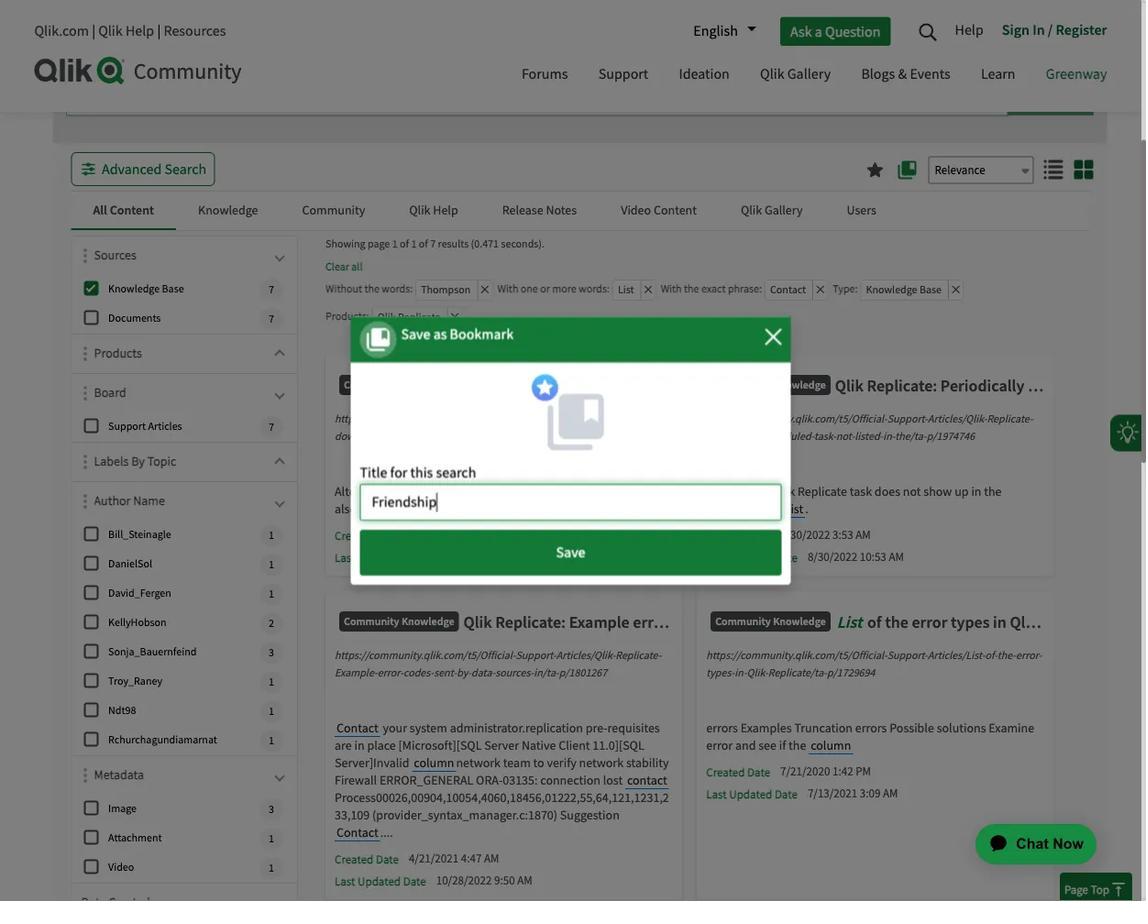Task type: describe. For each thing, give the bounding box(es) containing it.
native
[[522, 738, 556, 755]]

one
[[521, 283, 538, 297]]

....
[[380, 825, 393, 842]]

date down 4/21/2021
[[403, 875, 426, 890]]

showing page 1 of 1 of 7 results (0.471 seconds) . clear all
[[326, 238, 545, 274]]

qlik- inside https://community.qlik.com/t5/official-support-articles/how-to- download-qlik-products/ta-p/1906869
[[385, 430, 406, 445]]

are
[[335, 738, 352, 755]]

11.0][sql
[[593, 738, 645, 755]]

replicate- for example
[[616, 650, 662, 664]]

qlik image
[[34, 57, 126, 84]]

gallery inside menu bar
[[788, 65, 831, 83]]

last for 8/30/2022 3:53 am
[[707, 551, 727, 566]]

exact
[[702, 283, 726, 297]]

lost
[[603, 773, 623, 789]]

✕ for knowledge base
[[952, 283, 961, 298]]

documents
[[108, 312, 161, 326]]

knowledge inside community knowledge qlik replicate: example error codes sent by data sources in
[[402, 615, 455, 629]]

knowledge inside knowledge button
[[198, 202, 258, 219]]

of right page
[[400, 238, 409, 252]]

date left 3/18/2022
[[376, 529, 399, 544]]

a
[[707, 484, 714, 500]]

community inside community knowledge qlik replicate: example error codes sent by data sources in
[[344, 615, 400, 629]]

date down jobs
[[748, 529, 771, 544]]

connection
[[541, 773, 601, 789]]

video for video content
[[621, 202, 652, 219]]

2 errors from the left
[[856, 721, 888, 737]]

does
[[875, 484, 901, 500]]

: right exact
[[760, 283, 762, 297]]

this
[[411, 464, 433, 482]]

knowledge base for 7
[[108, 282, 184, 297]]

replicate inside a scheduled qlik replicate task does not show up in the executed jobs
[[798, 484, 848, 500]]

0 horizontal spatial help
[[126, 22, 154, 40]]

type
[[833, 283, 856, 297]]

show less
[[679, 337, 725, 351]]

support- inside https://community.qlik.com/t5/official-support-articles/list-of-the-error- types-in-qlik-replicate/ta-p/1729694
[[888, 650, 928, 664]]

created for qlik replicate: periodically scheduled task n
[[707, 529, 745, 544]]

english button
[[685, 16, 757, 47]]

0 vertical spatial task
[[1105, 376, 1135, 397]]

2 | from the left
[[157, 22, 161, 40]]

8/30/2022 10:53 am
[[808, 550, 905, 566]]

replicate- for periodically
[[988, 413, 1034, 427]]

community knowledge
[[716, 615, 826, 629]]

2 network from the left
[[579, 756, 624, 772]]

help link
[[956, 14, 993, 49]]

date down 8/30/2022 3:53 am
[[775, 551, 798, 566]]

possible
[[890, 721, 935, 737]]

advanced
[[102, 160, 162, 179]]

3 for image
[[269, 803, 274, 817]]

bill_steinagle
[[108, 528, 171, 542]]

task inside a scheduled qlik replicate task does not show up in the executed jobs
[[850, 484, 873, 500]]

content for all content
[[110, 202, 154, 219]]

1 horizontal spatial scheduled
[[1028, 376, 1101, 397]]

bookmark
[[450, 325, 514, 344]]

date down 3/18/2022
[[403, 551, 426, 566]]

rchurchagundiamarnat
[[108, 734, 217, 748]]

knowledge up documents
[[108, 282, 160, 297]]

qlik inside a scheduled qlik replicate task does not show up in the executed jobs
[[774, 484, 796, 500]]

replicate: for example
[[496, 613, 566, 634]]

not-
[[837, 430, 855, 445]]

1 vertical spatial contact
[[337, 721, 379, 737]]

process00026,00904,10054,4060,18456,01222,55,64,121,1231,2
[[335, 790, 670, 807]]

page
[[368, 238, 390, 252]]

the right without on the left top of the page
[[365, 283, 380, 297]]

search inside button
[[165, 160, 207, 179]]

how to download qlik products link
[[464, 376, 687, 406]]

use classic community search link
[[906, 52, 1094, 71]]

10/28/2022
[[436, 874, 492, 889]]

author
[[94, 493, 131, 510]]

the-
[[998, 650, 1017, 664]]

examine
[[989, 721, 1035, 737]]

in inside a scheduled qlik replicate task does not show up in the executed jobs
[[972, 484, 982, 500]]

https://community.qlik.com/t5/official- for how to download qlik products
[[335, 413, 516, 427]]

periodically
[[941, 376, 1025, 397]]

created date for qlik replicate: example error codes sent by data sources in
[[335, 853, 399, 868]]

list of the error types in qlik replicate.
[[837, 613, 1113, 634]]

10:53
[[860, 550, 887, 566]]

by
[[131, 454, 145, 470]]

articles/qlik- for periodically
[[928, 413, 988, 427]]

not
[[904, 484, 922, 500]]

0 vertical spatial search
[[1052, 52, 1094, 71]]

place
[[367, 738, 396, 755]]

title for this search
[[360, 464, 476, 482]]

0 vertical spatial qlik gallery
[[761, 65, 831, 83]]

community knowledge how to download qlik products
[[344, 376, 687, 397]]

qlik inside button
[[409, 202, 431, 219]]

of right "sources"
[[868, 613, 882, 634]]

save for save as bookmark
[[401, 325, 431, 344]]

updated for 4/21/2021 4:47 am
[[358, 875, 401, 890]]

1 vertical spatial search
[[1030, 87, 1072, 106]]

7 for documents
[[269, 312, 274, 327]]

community left data
[[716, 615, 771, 629]]

1 horizontal spatial .
[[806, 501, 809, 518]]

how
[[464, 376, 496, 397]]

1 vertical spatial gallery
[[765, 202, 803, 219]]

show
[[924, 484, 953, 500]]

: right more
[[607, 283, 610, 297]]

truncation
[[795, 721, 853, 737]]

1 vertical spatial qlik gallery
[[741, 202, 803, 219]]

error_general
[[380, 773, 474, 789]]

https://community.qlik.com/t5/official- for qlik replicate: periodically scheduled task n
[[707, 413, 888, 427]]

✕ for thompson
[[481, 283, 489, 298]]

image
[[108, 802, 137, 817]]

3/18/2022 12:30 am
[[409, 528, 505, 544]]

in right types
[[994, 613, 1007, 634]]

community down sign
[[977, 52, 1049, 71]]

1 errors from the left
[[707, 721, 739, 737]]

scheduled-
[[764, 430, 815, 445]]

products for products :
[[326, 310, 367, 324]]

last updated date down 3/18/2022
[[335, 551, 426, 566]]

9:50
[[495, 874, 515, 889]]

video for video
[[108, 861, 134, 875]]

all inside showing page 1 of 1 of 7 results (0.471 seconds) . clear all
[[352, 260, 363, 274]]

0 vertical spatial to
[[499, 376, 514, 397]]

products/ta-
[[406, 430, 463, 445]]

in- inside the 'https://community.qlik.com/t5/official-support-articles/qlik-replicate- periodically-scheduled-task-not-listed-in-the/ta-p/1974746'
[[884, 430, 896, 445]]

examples
[[741, 721, 792, 737]]

with for with one or more words :
[[498, 283, 519, 297]]

ndt98
[[108, 704, 136, 719]]

knowledge right by
[[774, 615, 826, 629]]

community inside button
[[302, 202, 365, 219]]

selecting
[[463, 484, 511, 500]]

name
[[133, 493, 165, 510]]

without the words :
[[326, 283, 413, 297]]

✕ for qlik replicate
[[451, 311, 459, 325]]

1 for attachment
[[269, 833, 274, 847]]

contact
[[627, 773, 668, 789]]

instead
[[408, 484, 447, 500]]

1 for danielsol
[[269, 558, 274, 572]]

release notes
[[502, 202, 577, 219]]

ora-
[[476, 773, 503, 789]]

last for 7/21/2020 1:42 pm
[[707, 788, 727, 803]]

codes-
[[404, 667, 434, 681]]

qlik help
[[409, 202, 458, 219]]

0 horizontal spatial column
[[414, 756, 455, 772]]

your inside alternatively, instead of selecting your product directly, you can also search all available
[[514, 484, 538, 500]]

help inside qlik help button
[[433, 202, 458, 219]]

products :
[[326, 310, 370, 324]]

0 horizontal spatial error
[[633, 613, 669, 634]]

ask
[[791, 22, 812, 41]]

error- for 4/21/2021 4:47 am
[[378, 667, 404, 681]]

✕ for contact
[[817, 283, 825, 298]]

scheduled inside a scheduled qlik replicate task does not show up in the executed jobs
[[716, 484, 772, 500]]

1 network from the left
[[456, 756, 501, 772]]

7 for knowledge base
[[269, 283, 274, 297]]

with the exact phrase :
[[661, 283, 762, 297]]

last down also
[[335, 551, 355, 566]]

1 for ndt98
[[269, 705, 274, 719]]

qlik.com link
[[34, 22, 89, 40]]

7 inside showing page 1 of 1 of 7 results (0.471 seconds) . clear all
[[431, 238, 436, 252]]

in right "sources"
[[864, 613, 877, 634]]

more
[[553, 283, 577, 297]]

danielsol
[[108, 558, 152, 572]]

sort filter image for labels by topic
[[83, 455, 87, 470]]

https://community.qlik.com/t5/official-support-articles/how-to- download-qlik-products/ta-p/1906869
[[335, 413, 632, 445]]

author name
[[94, 493, 165, 510]]

date down see
[[748, 766, 771, 781]]

notes
[[546, 202, 577, 219]]

7/21/2020
[[781, 765, 831, 780]]

: right 'columns' at the bottom of page
[[513, 501, 516, 518]]

created date for qlik replicate: periodically scheduled task n
[[707, 529, 771, 544]]

created date for how to download qlik products
[[335, 529, 399, 544]]

in/ta-
[[534, 667, 559, 681]]

7/21/2020 1:42 pm
[[781, 765, 872, 780]]

your system administrator.replication pre-requisites are in place [microsoft][sql server native client 11.0][sql server]invalid
[[335, 721, 660, 772]]

in- inside https://community.qlik.com/t5/official-support-articles/list-of-the-error- types-in-qlik-replicate/ta-p/1729694
[[735, 667, 747, 681]]

help inside help link
[[956, 20, 984, 39]]

2 horizontal spatial products
[[624, 376, 687, 397]]

directly,
[[586, 484, 629, 500]]

community inside community knowledge how to download qlik products
[[344, 378, 400, 392]]

(provider_syntax_manager.c:1870)
[[373, 808, 558, 824]]

date down '7/21/2020'
[[775, 788, 798, 803]]

last updated date for 7/21/2020 1:42 pm
[[707, 788, 798, 803]]

client
[[559, 738, 590, 755]]

p/1729694
[[827, 667, 876, 681]]

knowledge inside community knowledge how to download qlik products
[[402, 378, 455, 392]]

the up https://community.qlik.com/t5/official-support-articles/list-of-the-error- types-in-qlik-replicate/ta-p/1729694
[[885, 613, 909, 634]]

advanced search
[[102, 160, 207, 179]]

search inside alternatively, instead of selecting your product directly, you can also search all available
[[360, 501, 395, 518]]

qlik help button
[[387, 192, 480, 229]]

classic
[[932, 52, 974, 71]]

question
[[826, 22, 881, 41]]

created for how to download qlik products
[[335, 529, 374, 544]]

articles/qlik- for example
[[557, 650, 616, 664]]

data-
[[472, 667, 496, 681]]

your inside the your system administrator.replication pre-requisites are in place [microsoft][sql server native client 11.0][sql server]invalid
[[383, 721, 407, 737]]

administrator.replication
[[450, 721, 583, 737]]



Task type: locate. For each thing, give the bounding box(es) containing it.
in- right not-
[[884, 430, 896, 445]]

david_fergen
[[108, 587, 171, 601]]

Title for this search text field
[[360, 484, 782, 521]]

search down register
[[1052, 52, 1094, 71]]

updated for 8/30/2022 3:53 am
[[730, 551, 773, 566]]

board
[[94, 385, 126, 401]]

1 horizontal spatial articles/qlik-
[[928, 413, 988, 427]]

1 horizontal spatial save
[[556, 543, 586, 562]]

1 for rchurchagundiamarnat
[[269, 734, 274, 749]]

knowledge base
[[108, 282, 184, 297], [867, 283, 942, 298]]

2 sort filter image from the top
[[83, 347, 87, 362]]

0 horizontal spatial all
[[352, 260, 363, 274]]

1 vertical spatial sort filter image
[[83, 347, 87, 362]]

1:42
[[833, 765, 854, 780]]

0 vertical spatial replicate-
[[988, 413, 1034, 427]]

7/13/2021 3:09 am
[[808, 787, 899, 802]]

up
[[955, 484, 969, 500]]

or
[[541, 283, 550, 297]]

network
[[456, 756, 501, 772], [579, 756, 624, 772]]

0 vertical spatial products
[[326, 310, 367, 324]]

1 content from the left
[[110, 202, 154, 219]]

0 horizontal spatial task
[[850, 484, 873, 500]]

1 vertical spatial products
[[94, 345, 142, 362]]

title
[[360, 464, 388, 482]]

qlik.com | qlik help | resources
[[34, 22, 226, 40]]

https://community.qlik.com/t5/official- inside https://community.qlik.com/t5/official-support-articles/how-to- download-qlik-products/ta-p/1906869
[[335, 413, 516, 427]]

am for 4/21/2021 4:47 am
[[484, 852, 500, 867]]

the right up
[[985, 484, 1002, 500]]

1 vertical spatial .
[[806, 501, 809, 518]]

sort filter image for products
[[83, 347, 87, 362]]

base right type :
[[920, 283, 942, 298]]

search down alternatively,
[[360, 501, 395, 518]]

metadata
[[94, 767, 144, 784]]

am for 3/18/2022 12:30 am
[[490, 528, 505, 544]]

labels by topic button
[[94, 453, 288, 480]]

size image
[[1075, 161, 1094, 180]]

in right up
[[972, 484, 982, 500]]

0 vertical spatial qlik-
[[385, 430, 406, 445]]

search right advanced
[[165, 160, 207, 179]]

https://community.qlik.com/t5/official-support-articles/qlik-replicate- periodically-scheduled-task-not-listed-in-the/ta-p/1974746
[[707, 413, 1034, 445]]

https://community.qlik.com/t5/official- up scheduled-
[[707, 413, 888, 427]]

knowledge base up documents
[[108, 282, 184, 297]]

2 words from the left
[[579, 283, 607, 297]]

2 vertical spatial sort filter image
[[83, 769, 87, 784]]

1 | from the left
[[92, 22, 95, 40]]

2 vertical spatial products
[[624, 376, 687, 397]]

0 horizontal spatial qlik-
[[385, 430, 406, 445]]

12:30
[[461, 528, 488, 544]]

0 vertical spatial in-
[[884, 430, 896, 445]]

qlik- right "types-"
[[747, 667, 769, 681]]

created date down also
[[335, 529, 399, 544]]

community link
[[34, 57, 490, 85]]

qlik gallery up the phrase
[[741, 202, 803, 219]]

1 horizontal spatial in-
[[884, 430, 896, 445]]

: down users
[[856, 283, 858, 297]]

1 for david_fergen
[[269, 588, 274, 602]]

1 vertical spatial articles/qlik-
[[557, 650, 616, 664]]

base for ✕
[[920, 283, 942, 298]]

2 with from the left
[[661, 283, 682, 297]]

replicate:
[[867, 376, 938, 397], [496, 613, 566, 634]]

base for 7
[[162, 282, 184, 297]]

7/13/2021
[[808, 787, 858, 802]]

contact down 33,109
[[337, 825, 379, 842]]

replicate up as
[[398, 311, 441, 325]]

2 vertical spatial search
[[165, 160, 207, 179]]

metadata button
[[94, 766, 288, 794]]

scheduled up executed
[[716, 484, 772, 500]]

save down title for this search text field
[[556, 543, 586, 562]]

in right the are on the bottom of the page
[[355, 738, 365, 755]]

4:47
[[461, 852, 482, 867]]

community down resources link
[[134, 57, 242, 85]]

articles/qlik- inside https://community.qlik.com/t5/official-support-articles/qlik-replicate- example-error-codes-sent-by-data-sources-in/ta-p/1801267
[[557, 650, 616, 664]]

3:53
[[833, 528, 854, 544]]

support- up "in/ta-"
[[516, 650, 557, 664]]

1 horizontal spatial base
[[920, 283, 942, 298]]

0 horizontal spatial .
[[542, 238, 545, 252]]

showing
[[326, 238, 366, 252]]

menu bar
[[508, 49, 1122, 103]]

community knowledge qlik replicate: example error codes sent by data sources in
[[344, 613, 877, 634]]

author name button
[[94, 492, 288, 520]]

list up https://community.qlik.com/t5/official-support-articles/list-of-the-error- types-in-qlik-replicate/ta-p/1729694
[[837, 613, 863, 634]]

words
[[382, 283, 410, 297], [579, 283, 607, 297]]

1 for video
[[269, 862, 274, 876]]

qlik- inside https://community.qlik.com/t5/official-support-articles/list-of-the-error- types-in-qlik-replicate/ta-p/1729694
[[747, 667, 769, 681]]

with for with the exact phrase :
[[661, 283, 682, 297]]

am for 7/13/2021 3:09 am
[[883, 787, 899, 802]]

0 horizontal spatial knowledge base
[[108, 282, 184, 297]]

1 vertical spatial sort filter image
[[83, 495, 87, 510]]

your
[[514, 484, 538, 500], [383, 721, 407, 737]]

2 horizontal spatial error
[[912, 613, 948, 634]]

of left results
[[419, 238, 428, 252]]

2 vertical spatial contact
[[337, 825, 379, 842]]

attachment
[[108, 832, 162, 846]]

3 sort filter image from the top
[[83, 455, 87, 470]]

contact inside contact process00026,00904,10054,4060,18456,01222,55,64,121,1231,2 33,109 (provider_syntax_manager.c:1870) suggestion contact ....
[[337, 825, 379, 842]]

the inside errors    examples      truncation errors      possible solutions      examine error and see if the
[[789, 738, 807, 755]]

0 horizontal spatial content
[[110, 202, 154, 219]]

search right this
[[436, 464, 476, 482]]

8/30/2022 for 8/30/2022 3:53 am
[[781, 528, 831, 544]]

1 horizontal spatial error-
[[1017, 650, 1043, 664]]

0 vertical spatial 8/30/2022
[[781, 528, 831, 544]]

english
[[694, 22, 738, 40]]

4/21/2021 4:47 am
[[409, 852, 500, 867]]

0 horizontal spatial video
[[108, 861, 134, 875]]

7 left without on the left top of the page
[[269, 283, 274, 297]]

0 vertical spatial replicate
[[398, 311, 441, 325]]

0 vertical spatial contact
[[771, 283, 807, 298]]

1 3 from the top
[[269, 646, 274, 661]]

results
[[438, 238, 469, 252]]

am right the 12:30
[[490, 528, 505, 544]]

support- for example
[[516, 650, 557, 664]]

1 horizontal spatial help
[[433, 202, 458, 219]]

0 horizontal spatial your
[[383, 721, 407, 737]]

1 vertical spatial error-
[[378, 667, 404, 681]]

replicate-
[[988, 413, 1034, 427], [616, 650, 662, 664]]

error inside errors    examples      truncation errors      possible solutions      examine error and see if the
[[707, 738, 733, 755]]

knowledge base right type :
[[867, 283, 942, 298]]

for
[[390, 464, 408, 482]]

0 vertical spatial sort filter image
[[83, 249, 87, 264]]

1 horizontal spatial words
[[579, 283, 607, 297]]

0 horizontal spatial to
[[499, 376, 514, 397]]

1 vertical spatial 8/30/2022
[[808, 550, 858, 566]]

3/18/2022
[[409, 528, 459, 544]]

| right qlik help link
[[157, 22, 161, 40]]

content for video content
[[654, 202, 697, 219]]

last down executed
[[707, 551, 727, 566]]

codes
[[672, 613, 714, 634]]

knowledge left how
[[402, 378, 455, 392]]

without
[[326, 283, 362, 297]]

created down 33,109
[[335, 853, 374, 868]]

3 left 33,109
[[269, 803, 274, 817]]

0 horizontal spatial replicate:
[[496, 613, 566, 634]]

1 horizontal spatial replicate-
[[988, 413, 1034, 427]]

0 horizontal spatial save
[[401, 325, 431, 344]]

to inside network team to verify network stability firewall error_general ora-03135: connection lost
[[534, 756, 545, 772]]

less
[[707, 337, 725, 351]]

sort filter image for author name
[[83, 495, 87, 510]]

. right list
[[806, 501, 809, 518]]

1 vertical spatial replicate
[[798, 484, 848, 500]]

1 horizontal spatial all
[[397, 501, 410, 518]]

list for list
[[618, 283, 634, 298]]

the inside a scheduled qlik replicate task does not show up in the executed jobs
[[985, 484, 1002, 500]]

1 sort filter image from the top
[[83, 387, 87, 401]]

1 vertical spatial save
[[556, 543, 586, 562]]

7 down board button
[[269, 421, 274, 435]]

all content button
[[71, 192, 176, 231]]

menu bar containing qlik gallery
[[508, 49, 1122, 103]]

: up qlik replicate
[[410, 283, 413, 297]]

date down ....
[[376, 853, 399, 868]]

1 horizontal spatial products
[[326, 310, 367, 324]]

3:09
[[860, 787, 881, 802]]

error- left sent-
[[378, 667, 404, 681]]

sources
[[94, 247, 137, 264]]

search down greenway
[[1030, 87, 1072, 106]]

release
[[502, 202, 544, 219]]

1 vertical spatial video
[[108, 861, 134, 875]]

2 content from the left
[[654, 202, 697, 219]]

created date down executed
[[707, 529, 771, 544]]

0 horizontal spatial words
[[382, 283, 410, 297]]

all inside alternatively, instead of selecting your product directly, you can also search all available
[[397, 501, 410, 518]]

support- inside https://community.qlik.com/t5/official-support-articles/qlik-replicate- example-error-codes-sent-by-data-sources-in/ta-p/1801267
[[516, 650, 557, 664]]

qlik gallery
[[761, 65, 831, 83], [741, 202, 803, 219]]

0 vertical spatial list
[[618, 283, 634, 298]]

sort filter image for sources
[[83, 249, 87, 264]]

1 horizontal spatial content
[[654, 202, 697, 219]]

if
[[780, 738, 787, 755]]

updated down ....
[[358, 875, 401, 890]]

0 vertical spatial gallery
[[788, 65, 831, 83]]

knowledge up "sources" button
[[198, 202, 258, 219]]

network up ora-
[[456, 756, 501, 772]]

community up download-
[[344, 378, 400, 392]]

https://community.qlik.com/t5/official- up products/ta- at the top left of page
[[335, 413, 516, 427]]

community inside community knowledge qlik replicate: periodically scheduled task n
[[716, 378, 771, 392]]

1 vertical spatial task
[[850, 484, 873, 500]]

https://community.qlik.com/t5/official- for qlik replicate: example error codes sent by data sources in
[[335, 650, 516, 664]]

contact up the are on the bottom of the page
[[337, 721, 379, 737]]

2 vertical spatial sort filter image
[[83, 455, 87, 470]]

am right '3:09' at the right bottom of page
[[883, 787, 899, 802]]

2 sort filter image from the top
[[83, 495, 87, 510]]

support- inside https://community.qlik.com/t5/official-support-articles/how-to- download-qlik-products/ta-p/1906869
[[516, 413, 557, 427]]

the right if
[[789, 738, 807, 755]]

support- for download
[[516, 413, 557, 427]]

solutions
[[937, 721, 987, 737]]

updated down alternatively,
[[358, 551, 401, 566]]

: down without the words :
[[367, 310, 370, 324]]

7 for support articles
[[269, 421, 274, 435]]

qlik gallery down ask
[[761, 65, 831, 83]]

help left resources link
[[126, 22, 154, 40]]

last for 4/21/2021 4:47 am
[[335, 875, 355, 890]]

in
[[972, 484, 982, 500], [864, 613, 877, 634], [994, 613, 1007, 634], [355, 738, 365, 755]]

0 horizontal spatial in-
[[735, 667, 747, 681]]

1 vertical spatial qlik-
[[747, 667, 769, 681]]

. inside showing page 1 of 1 of 7 results (0.471 seconds) . clear all
[[542, 238, 545, 252]]

0 vertical spatial search
[[436, 464, 476, 482]]

scheduled left the n
[[1028, 376, 1101, 397]]

replicate- down qlik replicate: periodically scheduled task n link
[[988, 413, 1034, 427]]

0 horizontal spatial replicate
[[398, 311, 441, 325]]

1 for bill_steinagle
[[269, 529, 274, 543]]

of up available
[[450, 484, 460, 500]]

0 vertical spatial video
[[621, 202, 652, 219]]

updated for 7/21/2020 1:42 pm
[[730, 788, 773, 803]]

with left exact
[[661, 283, 682, 297]]

0 vertical spatial 3
[[269, 646, 274, 661]]

of inside alternatively, instead of selecting your product directly, you can also search all available
[[450, 484, 460, 500]]

contact
[[771, 283, 807, 298], [337, 721, 379, 737], [337, 825, 379, 842]]

1 vertical spatial scheduled
[[716, 484, 772, 500]]

2 3 from the top
[[269, 803, 274, 817]]

|
[[92, 22, 95, 40], [157, 22, 161, 40]]

knowledge up scheduled-
[[774, 378, 826, 392]]

video inside button
[[621, 202, 652, 219]]

qlik.com
[[34, 22, 89, 40]]

0 horizontal spatial search
[[360, 501, 395, 518]]

phrase
[[728, 283, 760, 297]]

https://community.qlik.com/t5/official- inside https://community.qlik.com/t5/official-support-articles/list-of-the-error- types-in-qlik-replicate/ta-p/1729694
[[707, 650, 888, 664]]

8/30/2022 for 8/30/2022 10:53 am
[[808, 550, 858, 566]]

0 horizontal spatial |
[[92, 22, 95, 40]]

sort filter image left metadata
[[83, 769, 87, 784]]

created date down and
[[707, 766, 771, 781]]

0 vertical spatial .
[[542, 238, 545, 252]]

1 vertical spatial search
[[360, 501, 395, 518]]

1 words from the left
[[382, 283, 410, 297]]

products inside button
[[94, 345, 142, 362]]

advanced search button
[[71, 153, 215, 187]]

1 horizontal spatial column
[[811, 738, 852, 755]]

1 vertical spatial your
[[383, 721, 407, 737]]

network team to verify network stability firewall error_general ora-03135: connection lost
[[335, 756, 669, 789]]

server]invalid
[[335, 756, 410, 772]]

replicate: up https://community.qlik.com/t5/official-support-articles/qlik-replicate- example-error-codes-sent-by-data-sources-in/ta-p/1801267
[[496, 613, 566, 634]]

created down and
[[707, 766, 745, 781]]

1 horizontal spatial replicate:
[[867, 376, 938, 397]]

am right 10:53
[[889, 550, 905, 566]]

products for products
[[94, 345, 142, 362]]

system
[[410, 721, 448, 737]]

sign in / register
[[1003, 20, 1108, 39]]

sort filter image for metadata
[[83, 769, 87, 784]]

all
[[93, 202, 107, 219]]

application
[[942, 803, 1119, 887]]

size image
[[1045, 161, 1064, 180]]

1 vertical spatial list
[[837, 613, 863, 634]]

created for qlik replicate: example error codes sent by data sources in
[[335, 853, 374, 868]]

sort filter image
[[83, 387, 87, 401], [83, 495, 87, 510], [83, 769, 87, 784]]

1 vertical spatial replicate:
[[496, 613, 566, 634]]

words right more
[[579, 283, 607, 297]]

https://community.qlik.com/t5/official- up the codes-
[[335, 650, 516, 664]]

last updated date for 8/30/2022 3:53 am
[[707, 551, 798, 566]]

articles/how-
[[557, 413, 619, 427]]

save inside button
[[556, 543, 586, 562]]

error left codes
[[633, 613, 669, 634]]

1 horizontal spatial list
[[837, 613, 863, 634]]

clear
[[326, 260, 349, 274]]

1 with from the left
[[498, 283, 519, 297]]

0 vertical spatial sort filter image
[[83, 387, 87, 401]]

0 vertical spatial all
[[352, 260, 363, 274]]

knowledge right type :
[[867, 283, 918, 298]]

.
[[542, 238, 545, 252], [806, 501, 809, 518]]

contact right the phrase
[[771, 283, 807, 298]]

gallery left users
[[765, 202, 803, 219]]

sort filter image left the 'board'
[[83, 387, 87, 401]]

1 vertical spatial in-
[[735, 667, 747, 681]]

0 vertical spatial error-
[[1017, 650, 1043, 664]]

network up lost at the bottom
[[579, 756, 624, 772]]

sent-
[[434, 667, 457, 681]]

products button
[[94, 344, 288, 372]]

1 vertical spatial all
[[397, 501, 410, 518]]

1 sort filter image from the top
[[83, 249, 87, 264]]

qlik-
[[385, 430, 406, 445], [747, 667, 769, 681]]

0 vertical spatial replicate:
[[867, 376, 938, 397]]

am
[[490, 528, 505, 544], [856, 528, 871, 544], [889, 550, 905, 566], [883, 787, 899, 802], [484, 852, 500, 867], [518, 874, 533, 889]]

0 vertical spatial column
[[811, 738, 852, 755]]

0 vertical spatial articles/qlik-
[[928, 413, 988, 427]]

https://community.qlik.com/t5/official- inside https://community.qlik.com/t5/official-support-articles/qlik-replicate- example-error-codes-sent-by-data-sources-in/ta-p/1801267
[[335, 650, 516, 664]]

sonja_bauernfeind
[[108, 646, 197, 660]]

articles/qlik- inside the 'https://community.qlik.com/t5/official-support-articles/qlik-replicate- periodically-scheduled-task-not-listed-in-the/ta-p/1974746'
[[928, 413, 988, 427]]

am for 10/28/2022 9:50 am
[[518, 874, 533, 889]]

1
[[392, 238, 398, 252], [411, 238, 417, 252], [269, 529, 274, 543], [269, 558, 274, 572], [269, 588, 274, 602], [269, 676, 274, 690], [269, 705, 274, 719], [269, 734, 274, 749], [269, 833, 274, 847], [269, 862, 274, 876]]

support- for periodically
[[888, 413, 928, 427]]

1 horizontal spatial to
[[534, 756, 545, 772]]

replicate- inside https://community.qlik.com/t5/official-support-articles/qlik-replicate- example-error-codes-sent-by-data-sources-in/ta-p/1801267
[[616, 650, 662, 664]]

0 vertical spatial your
[[514, 484, 538, 500]]

all right clear in the left top of the page
[[352, 260, 363, 274]]

articles/qlik- up p/1974746
[[928, 413, 988, 427]]

community up showing
[[302, 202, 365, 219]]

8/30/2022 down list .
[[781, 528, 831, 544]]

1 horizontal spatial error
[[707, 738, 733, 755]]

1 horizontal spatial knowledge base
[[867, 283, 942, 298]]

knowledge base for ✕
[[867, 283, 942, 298]]

8/30/2022 down 8/30/2022 3:53 am
[[808, 550, 858, 566]]

knowledge inside community knowledge qlik replicate: periodically scheduled task n
[[774, 378, 826, 392]]

video content
[[621, 202, 697, 219]]

save
[[401, 325, 431, 344], [556, 543, 586, 562]]

3 sort filter image from the top
[[83, 769, 87, 784]]

errors    examples      truncation errors      possible solutions      examine error and see if the
[[707, 721, 1035, 755]]

video content button
[[599, 192, 719, 229]]

0 horizontal spatial base
[[162, 282, 184, 297]]

list
[[618, 283, 634, 298], [837, 613, 863, 634]]

sign in / register link
[[993, 14, 1108, 49]]

column down [microsoft][sql
[[414, 756, 455, 772]]

sort filter image
[[83, 249, 87, 264], [83, 347, 87, 362], [83, 455, 87, 470]]

support articles
[[108, 420, 182, 434]]

replicate: up the/ta-
[[867, 376, 938, 397]]

download
[[517, 376, 589, 397]]

3 for sonja_bauernfeind
[[269, 646, 274, 661]]

topic
[[147, 454, 176, 470]]

task left does
[[850, 484, 873, 500]]

sort filter image left author
[[83, 495, 87, 510]]

am right 3:53
[[856, 528, 871, 544]]

list for list of the error types in qlik replicate.
[[837, 613, 863, 634]]

1 horizontal spatial network
[[579, 756, 624, 772]]

am for 8/30/2022 10:53 am
[[889, 550, 905, 566]]

am for 8/30/2022 3:53 am
[[856, 528, 871, 544]]

in inside the your system administrator.replication pre-requisites are in place [microsoft][sql server native client 11.0][sql server]invalid
[[355, 738, 365, 755]]

error left and
[[707, 738, 733, 755]]

replicate- inside the 'https://community.qlik.com/t5/official-support-articles/qlik-replicate- periodically-scheduled-task-not-listed-in-the/ta-p/1974746'
[[988, 413, 1034, 427]]

help
[[956, 20, 984, 39], [126, 22, 154, 40], [433, 202, 458, 219]]

content right all
[[110, 202, 154, 219]]

last updated date for 4/21/2021 4:47 am
[[335, 875, 426, 890]]

replicate: for periodically
[[867, 376, 938, 397]]

0 horizontal spatial list
[[618, 283, 634, 298]]

pm
[[856, 765, 872, 780]]

0 horizontal spatial error-
[[378, 667, 404, 681]]

1 for troy_raney
[[269, 676, 274, 690]]

users
[[847, 202, 877, 219]]

support- inside the 'https://community.qlik.com/t5/official-support-articles/qlik-replicate- periodically-scheduled-task-not-listed-in-the/ta-p/1974746'
[[888, 413, 928, 427]]

1 horizontal spatial with
[[661, 283, 682, 297]]

✕ for list
[[645, 283, 653, 298]]

save for save
[[556, 543, 586, 562]]

the left exact
[[684, 283, 700, 297]]

your left product
[[514, 484, 538, 500]]

save down qlik replicate
[[401, 325, 431, 344]]

base down "sources" button
[[162, 282, 184, 297]]

column
[[811, 738, 852, 755], [414, 756, 455, 772]]

last
[[335, 551, 355, 566], [707, 551, 727, 566], [707, 788, 727, 803], [335, 875, 355, 890]]

sources
[[807, 613, 861, 634]]

of
[[400, 238, 409, 252], [419, 238, 428, 252], [450, 484, 460, 500], [868, 613, 882, 634]]

products down documents
[[94, 345, 142, 362]]

qlik replicate
[[378, 311, 441, 325]]

https://community.qlik.com/t5/official- inside the 'https://community.qlik.com/t5/official-support-articles/qlik-replicate- periodically-scheduled-task-not-listed-in-the/ta-p/1974746'
[[707, 413, 888, 427]]

:
[[410, 283, 413, 297], [607, 283, 610, 297], [760, 283, 762, 297], [856, 283, 858, 297], [367, 310, 370, 324], [513, 501, 516, 518]]

0 horizontal spatial products
[[94, 345, 142, 362]]

products down without on the left top of the page
[[326, 310, 367, 324]]

sort filter image for board
[[83, 387, 87, 401]]

1 horizontal spatial your
[[514, 484, 538, 500]]

1 horizontal spatial qlik-
[[747, 667, 769, 681]]

error- inside https://community.qlik.com/t5/official-support-articles/list-of-the-error- types-in-qlik-replicate/ta-p/1729694
[[1017, 650, 1043, 664]]

0 horizontal spatial errors
[[707, 721, 739, 737]]

1 vertical spatial 3
[[269, 803, 274, 817]]

error- inside https://community.qlik.com/t5/official-support-articles/qlik-replicate- example-error-codes-sent-by-data-sources-in/ta-p/1801267
[[378, 667, 404, 681]]

1 horizontal spatial search
[[436, 464, 476, 482]]

error- for 7/21/2020 1:42 pm
[[1017, 650, 1043, 664]]

3 down 2
[[269, 646, 274, 661]]

the
[[365, 283, 380, 297], [684, 283, 700, 297], [985, 484, 1002, 500], [885, 613, 909, 634], [789, 738, 807, 755]]

requisites
[[608, 721, 660, 737]]

qlik help link
[[98, 22, 154, 40]]

column down truncation
[[811, 738, 852, 755]]



Task type: vqa. For each thing, say whether or not it's contained in the screenshot.


